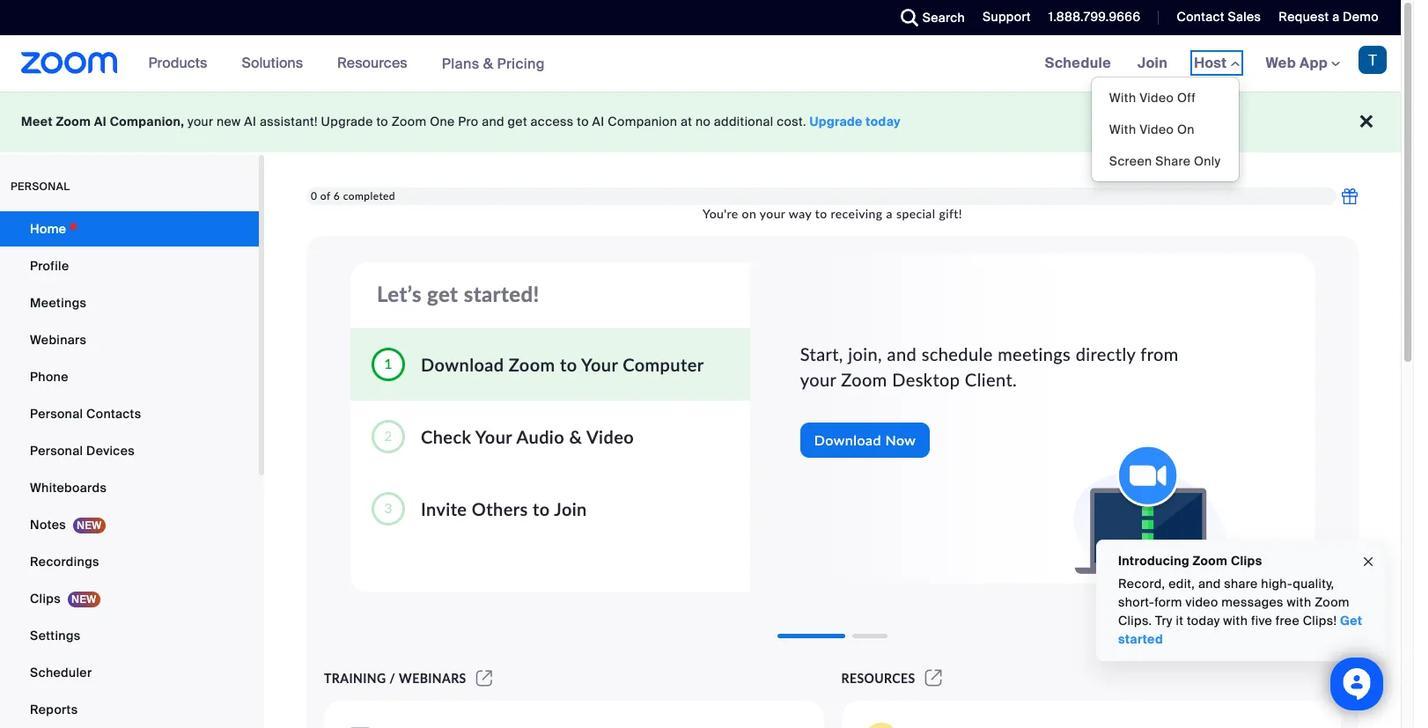 Task type: describe. For each thing, give the bounding box(es) containing it.
3 ai from the left
[[592, 114, 605, 129]]

let's get started!
[[377, 281, 540, 307]]

zoom up edit,
[[1193, 553, 1228, 569]]

clips.
[[1119, 613, 1152, 629]]

meet zoom ai companion, footer
[[0, 92, 1401, 152]]

and for record, edit, and share high-quality, short-form video messages with zoom clips. try it today with five free clips!
[[1199, 576, 1221, 592]]

join inside meetings navigation
[[1138, 54, 1168, 72]]

webinars
[[399, 671, 467, 686]]

edit,
[[1169, 576, 1195, 592]]

personal contacts link
[[0, 396, 259, 432]]

share
[[1156, 153, 1191, 169]]

1 horizontal spatial a
[[1333, 9, 1340, 25]]

0 horizontal spatial get
[[427, 281, 458, 307]]

let's
[[377, 281, 422, 307]]

clips link
[[0, 581, 259, 617]]

free
[[1276, 613, 1300, 629]]

meet zoom ai companion, your new ai assistant! upgrade to zoom one pro and get access to ai companion at no additional cost. upgrade today
[[21, 114, 901, 129]]

to right access
[[577, 114, 589, 129]]

at
[[681, 114, 692, 129]]

recordings link
[[0, 544, 259, 580]]

1
[[384, 355, 393, 372]]

zoom inside record, edit, and share high-quality, short-form video messages with zoom clips. try it today with five free clips!
[[1315, 595, 1350, 610]]

product information navigation
[[135, 35, 558, 92]]

five
[[1252, 613, 1273, 629]]

client.
[[965, 369, 1017, 390]]

invite
[[421, 498, 467, 519]]

special
[[897, 206, 936, 221]]

zoom inside start, join, and schedule meetings directly from your zoom desktop client.
[[841, 369, 888, 390]]

on
[[1178, 122, 1195, 137]]

meetings navigation
[[1032, 35, 1401, 182]]

window new image
[[923, 671, 945, 686]]

close image
[[1362, 552, 1376, 572]]

training / webinars
[[324, 671, 467, 686]]

profile link
[[0, 248, 259, 284]]

today inside record, edit, and share high-quality, short-form video messages with zoom clips. try it today with five free clips!
[[1187, 613, 1220, 629]]

with video off
[[1110, 90, 1196, 106]]

personal for personal devices
[[30, 443, 83, 459]]

you're on your way to receiving a special gift!
[[703, 206, 963, 221]]

check
[[421, 426, 471, 447]]

others
[[472, 498, 528, 519]]

home link
[[0, 211, 259, 247]]

app
[[1300, 54, 1328, 72]]

your inside meet zoom ai companion, footer
[[188, 114, 213, 129]]

with for with video off
[[1110, 90, 1137, 106]]

demo
[[1343, 9, 1379, 25]]

2 vertical spatial video
[[587, 426, 634, 447]]

profile picture image
[[1359, 46, 1387, 74]]

from
[[1141, 344, 1179, 365]]

notes link
[[0, 507, 259, 543]]

1 horizontal spatial &
[[569, 426, 582, 447]]

additional
[[714, 114, 774, 129]]

computer
[[623, 354, 704, 375]]

recordings
[[30, 554, 99, 570]]

try
[[1156, 613, 1173, 629]]

meetings link
[[0, 285, 259, 321]]

schedule link
[[1032, 35, 1125, 92]]

of
[[320, 190, 331, 203]]

pro
[[458, 114, 479, 129]]

window new image
[[474, 671, 495, 686]]

video
[[1186, 595, 1219, 610]]

settings link
[[0, 618, 259, 654]]

share
[[1225, 576, 1258, 592]]

1 vertical spatial with
[[1224, 613, 1248, 629]]

you're
[[703, 206, 739, 221]]

meet
[[21, 114, 53, 129]]

meetings
[[30, 295, 87, 311]]

whiteboards
[[30, 480, 107, 496]]

1 horizontal spatial your
[[581, 354, 618, 375]]

companion
[[608, 114, 678, 129]]

contact
[[1177, 9, 1225, 25]]

screen
[[1110, 153, 1153, 169]]

new
[[217, 114, 241, 129]]

sales
[[1228, 9, 1262, 25]]

reports link
[[0, 692, 259, 728]]

introducing zoom clips
[[1119, 553, 1263, 569]]

personal
[[11, 180, 70, 194]]

personal devices
[[30, 443, 135, 459]]

cost.
[[777, 114, 807, 129]]

home
[[30, 221, 66, 237]]

6
[[334, 190, 340, 203]]

plans
[[442, 54, 480, 73]]

0 horizontal spatial your
[[475, 426, 512, 447]]

zoom up check your audio & video
[[509, 354, 555, 375]]

download for download zoom to your computer
[[421, 354, 504, 375]]

1.888.799.9666
[[1049, 9, 1141, 25]]

it
[[1176, 613, 1184, 629]]

host
[[1194, 54, 1231, 72]]

training
[[324, 671, 386, 686]]

1 vertical spatial a
[[887, 206, 893, 221]]

started!
[[464, 281, 540, 307]]

form
[[1155, 595, 1183, 610]]

with video on link
[[1092, 114, 1239, 145]]

and for start, join, and schedule meetings directly from your zoom desktop client.
[[887, 344, 917, 365]]

webinars link
[[0, 322, 259, 358]]

request
[[1279, 9, 1329, 25]]

0
[[311, 190, 317, 203]]

with video off link
[[1092, 82, 1239, 114]]

receiving
[[831, 206, 883, 221]]

schedule
[[922, 344, 993, 365]]

web
[[1266, 54, 1296, 72]]

join link
[[1125, 35, 1181, 92]]

high-
[[1262, 576, 1293, 592]]

today inside meet zoom ai companion, footer
[[866, 114, 901, 129]]

products
[[149, 54, 207, 72]]



Task type: vqa. For each thing, say whether or not it's contained in the screenshot.
the add image
no



Task type: locate. For each thing, give the bounding box(es) containing it.
pricing
[[497, 54, 545, 73]]

personal
[[30, 406, 83, 422], [30, 443, 83, 459]]

video for off
[[1140, 90, 1174, 106]]

solutions button
[[242, 35, 311, 92]]

2 vertical spatial and
[[1199, 576, 1221, 592]]

video left off
[[1140, 90, 1174, 106]]

1 upgrade from the left
[[321, 114, 373, 129]]

way
[[789, 206, 812, 221]]

one
[[430, 114, 455, 129]]

your left computer
[[581, 354, 618, 375]]

zoom logo image
[[21, 52, 118, 74]]

1 vertical spatial video
[[1140, 122, 1174, 137]]

download now button
[[800, 423, 930, 458]]

1 vertical spatial clips
[[30, 591, 61, 607]]

& right plans
[[483, 54, 494, 73]]

download inside download now button
[[815, 432, 882, 448]]

to right the "others"
[[533, 498, 550, 519]]

2 upgrade from the left
[[810, 114, 863, 129]]

2 horizontal spatial ai
[[592, 114, 605, 129]]

contact sales
[[1177, 9, 1262, 25]]

1 horizontal spatial and
[[887, 344, 917, 365]]

2 horizontal spatial your
[[800, 369, 837, 390]]

0 horizontal spatial with
[[1224, 613, 1248, 629]]

0 vertical spatial &
[[483, 54, 494, 73]]

clips inside the personal menu menu
[[30, 591, 61, 607]]

and inside record, edit, and share high-quality, short-form video messages with zoom clips. try it today with five free clips!
[[1199, 576, 1221, 592]]

on
[[742, 206, 757, 221]]

start,
[[800, 344, 844, 365]]

upgrade today link
[[810, 114, 901, 129]]

join up with video off
[[1138, 54, 1168, 72]]

1 vertical spatial personal
[[30, 443, 83, 459]]

upgrade right cost.
[[810, 114, 863, 129]]

personal inside personal contacts link
[[30, 406, 83, 422]]

devices
[[86, 443, 135, 459]]

zoom left one
[[392, 114, 427, 129]]

0 vertical spatial with
[[1287, 595, 1312, 610]]

&
[[483, 54, 494, 73], [569, 426, 582, 447]]

1 vertical spatial get
[[427, 281, 458, 307]]

clips up settings
[[30, 591, 61, 607]]

quality,
[[1293, 576, 1335, 592]]

meetings
[[998, 344, 1071, 365]]

webinars
[[30, 332, 87, 348]]

started
[[1119, 632, 1164, 647]]

1 with from the top
[[1110, 90, 1137, 106]]

1.888.799.9666 button
[[1036, 0, 1145, 35], [1049, 9, 1141, 25]]

1 vertical spatial download
[[815, 432, 882, 448]]

a
[[1333, 9, 1340, 25], [887, 206, 893, 221]]

personal down phone
[[30, 406, 83, 422]]

a left the demo
[[1333, 9, 1340, 25]]

join,
[[848, 344, 883, 365]]

join right the "others"
[[554, 498, 587, 519]]

video left on
[[1140, 122, 1174, 137]]

with up free
[[1287, 595, 1312, 610]]

0 vertical spatial get
[[508, 114, 527, 129]]

upgrade down product information navigation
[[321, 114, 373, 129]]

0 vertical spatial and
[[482, 114, 505, 129]]

invite others to join
[[421, 498, 587, 519]]

support link
[[970, 0, 1036, 35], [983, 9, 1031, 25]]

1 horizontal spatial get
[[508, 114, 527, 129]]

1 horizontal spatial upgrade
[[810, 114, 863, 129]]

your inside start, join, and schedule meetings directly from your zoom desktop client.
[[800, 369, 837, 390]]

personal for personal contacts
[[30, 406, 83, 422]]

your
[[581, 354, 618, 375], [475, 426, 512, 447]]

host button
[[1194, 54, 1240, 72]]

2 horizontal spatial and
[[1199, 576, 1221, 592]]

& right audio
[[569, 426, 582, 447]]

0 horizontal spatial join
[[554, 498, 587, 519]]

search
[[923, 10, 965, 26]]

zoom down join,
[[841, 369, 888, 390]]

your left new
[[188, 114, 213, 129]]

with inside 'link'
[[1110, 90, 1137, 106]]

and up video
[[1199, 576, 1221, 592]]

0 vertical spatial with
[[1110, 90, 1137, 106]]

plans & pricing
[[442, 54, 545, 73]]

a left special
[[887, 206, 893, 221]]

download for download now
[[815, 432, 882, 448]]

0 vertical spatial personal
[[30, 406, 83, 422]]

0 horizontal spatial a
[[887, 206, 893, 221]]

get right the let's
[[427, 281, 458, 307]]

0 vertical spatial video
[[1140, 90, 1174, 106]]

get left access
[[508, 114, 527, 129]]

phone
[[30, 369, 68, 385]]

ai left companion,
[[94, 114, 107, 129]]

1 horizontal spatial with
[[1287, 595, 1312, 610]]

download left now
[[815, 432, 882, 448]]

video inside "link"
[[1140, 122, 1174, 137]]

3
[[384, 499, 393, 516]]

personal inside personal devices link
[[30, 443, 83, 459]]

with up with video on
[[1110, 90, 1137, 106]]

to right way
[[815, 206, 828, 221]]

no
[[696, 114, 711, 129]]

2 vertical spatial your
[[800, 369, 837, 390]]

download
[[421, 354, 504, 375], [815, 432, 882, 448]]

get
[[1341, 613, 1363, 629]]

and right pro
[[482, 114, 505, 129]]

get inside meet zoom ai companion, footer
[[508, 114, 527, 129]]

0 horizontal spatial and
[[482, 114, 505, 129]]

ai left companion
[[592, 114, 605, 129]]

with down messages
[[1224, 613, 1248, 629]]

screen share only
[[1110, 153, 1221, 169]]

to
[[376, 114, 388, 129], [577, 114, 589, 129], [815, 206, 828, 221], [560, 354, 577, 375], [533, 498, 550, 519]]

plans & pricing link
[[442, 54, 545, 73], [442, 54, 545, 73]]

1 personal from the top
[[30, 406, 83, 422]]

1 vertical spatial &
[[569, 426, 582, 447]]

download down let's get started!
[[421, 354, 504, 375]]

web app button
[[1266, 54, 1341, 72]]

and up desktop on the bottom
[[887, 344, 917, 365]]

0 vertical spatial your
[[581, 354, 618, 375]]

0 horizontal spatial clips
[[30, 591, 61, 607]]

zoom
[[56, 114, 91, 129], [392, 114, 427, 129], [509, 354, 555, 375], [841, 369, 888, 390], [1193, 553, 1228, 569], [1315, 595, 1350, 610]]

2 with from the top
[[1110, 122, 1137, 137]]

check your audio & video
[[421, 426, 634, 447]]

0 vertical spatial your
[[188, 114, 213, 129]]

0 vertical spatial download
[[421, 354, 504, 375]]

1 horizontal spatial ai
[[244, 114, 257, 129]]

request a demo
[[1279, 9, 1379, 25]]

1 horizontal spatial today
[[1187, 613, 1220, 629]]

companion,
[[110, 114, 184, 129]]

with
[[1287, 595, 1312, 610], [1224, 613, 1248, 629]]

video for on
[[1140, 122, 1174, 137]]

to up audio
[[560, 354, 577, 375]]

1 vertical spatial join
[[554, 498, 587, 519]]

1 horizontal spatial download
[[815, 432, 882, 448]]

0 horizontal spatial ai
[[94, 114, 107, 129]]

zoom right meet
[[56, 114, 91, 129]]

1 horizontal spatial your
[[760, 206, 786, 221]]

video right audio
[[587, 426, 634, 447]]

1 ai from the left
[[94, 114, 107, 129]]

0 vertical spatial a
[[1333, 9, 1340, 25]]

2
[[384, 427, 393, 444]]

1 vertical spatial your
[[760, 206, 786, 221]]

1 vertical spatial with
[[1110, 122, 1137, 137]]

resources
[[842, 671, 916, 686]]

zoom up clips!
[[1315, 595, 1350, 610]]

scheduler
[[30, 665, 92, 681]]

personal devices link
[[0, 433, 259, 469]]

with inside "link"
[[1110, 122, 1137, 137]]

resources button
[[337, 35, 415, 92]]

0 vertical spatial join
[[1138, 54, 1168, 72]]

your left audio
[[475, 426, 512, 447]]

& inside product information navigation
[[483, 54, 494, 73]]

with for with video on
[[1110, 122, 1137, 137]]

/
[[390, 671, 396, 686]]

1 horizontal spatial clips
[[1231, 553, 1263, 569]]

personal menu menu
[[0, 211, 259, 728]]

with up screen
[[1110, 122, 1137, 137]]

support
[[983, 9, 1031, 25]]

short-
[[1119, 595, 1155, 610]]

record, edit, and share high-quality, short-form video messages with zoom clips. try it today with five free clips!
[[1119, 576, 1350, 629]]

whiteboards link
[[0, 470, 259, 506]]

off
[[1178, 90, 1196, 106]]

0 vertical spatial today
[[866, 114, 901, 129]]

0 horizontal spatial &
[[483, 54, 494, 73]]

1 horizontal spatial join
[[1138, 54, 1168, 72]]

to down resources dropdown button
[[376, 114, 388, 129]]

video inside 'link'
[[1140, 90, 1174, 106]]

assistant!
[[260, 114, 318, 129]]

download zoom to your computer
[[421, 354, 704, 375]]

banner
[[0, 35, 1401, 182]]

personal up whiteboards
[[30, 443, 83, 459]]

clips up share
[[1231, 553, 1263, 569]]

0 horizontal spatial your
[[188, 114, 213, 129]]

now
[[886, 432, 916, 448]]

record,
[[1119, 576, 1166, 592]]

0 horizontal spatial download
[[421, 354, 504, 375]]

1 vertical spatial your
[[475, 426, 512, 447]]

start, join, and schedule meetings directly from your zoom desktop client.
[[800, 344, 1179, 390]]

solutions
[[242, 54, 303, 72]]

and inside start, join, and schedule meetings directly from your zoom desktop client.
[[887, 344, 917, 365]]

0 horizontal spatial today
[[866, 114, 901, 129]]

0 vertical spatial clips
[[1231, 553, 1263, 569]]

upgrade
[[321, 114, 373, 129], [810, 114, 863, 129]]

ai right new
[[244, 114, 257, 129]]

with video on
[[1110, 122, 1195, 137]]

directly
[[1076, 344, 1136, 365]]

your down start,
[[800, 369, 837, 390]]

and inside meet zoom ai companion, footer
[[482, 114, 505, 129]]

2 ai from the left
[[244, 114, 257, 129]]

0 horizontal spatial upgrade
[[321, 114, 373, 129]]

2 personal from the top
[[30, 443, 83, 459]]

scheduler link
[[0, 655, 259, 691]]

1 vertical spatial and
[[887, 344, 917, 365]]

0 of 6 completed
[[311, 190, 395, 203]]

gift!
[[939, 206, 963, 221]]

get started link
[[1119, 613, 1363, 647]]

your right "on"
[[760, 206, 786, 221]]

1 vertical spatial today
[[1187, 613, 1220, 629]]

banner containing products
[[0, 35, 1401, 182]]



